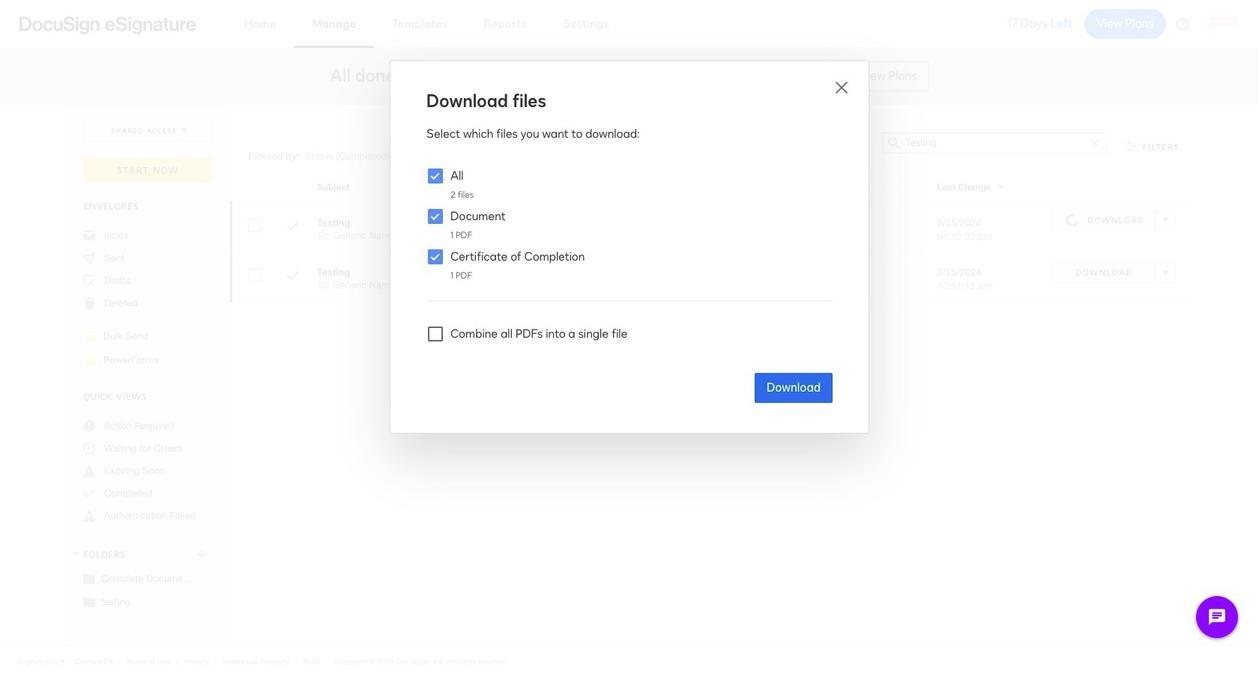Task type: locate. For each thing, give the bounding box(es) containing it.
1 vertical spatial completed image
[[287, 270, 299, 284]]

docusign esignature image
[[19, 16, 196, 34]]

0 vertical spatial completed image
[[287, 220, 299, 235]]

alert image
[[83, 466, 95, 478]]

lock image
[[82, 328, 100, 346]]

2 completed image from the top
[[287, 270, 299, 284]]

1 completed image from the top
[[287, 220, 299, 235]]

inbox image
[[83, 230, 95, 242]]

completed image
[[287, 220, 299, 235], [287, 270, 299, 284]]

action required image
[[83, 421, 95, 433]]



Task type: describe. For each thing, give the bounding box(es) containing it.
sent image
[[83, 253, 95, 265]]

more info region
[[0, 645, 1260, 678]]

trash image
[[83, 298, 95, 310]]

clock image
[[83, 443, 95, 455]]

draft image
[[83, 275, 95, 287]]

alert image
[[83, 511, 95, 523]]

lock image
[[82, 352, 100, 370]]

view folders image
[[70, 549, 82, 561]]

folder image
[[83, 596, 95, 608]]

Search Inbox and Folders text field
[[906, 133, 1084, 153]]

completed image
[[83, 488, 95, 500]]

folder image
[[83, 573, 95, 585]]



Task type: vqa. For each thing, say whether or not it's contained in the screenshot.
Secondary Navigation 'REGION'
no



